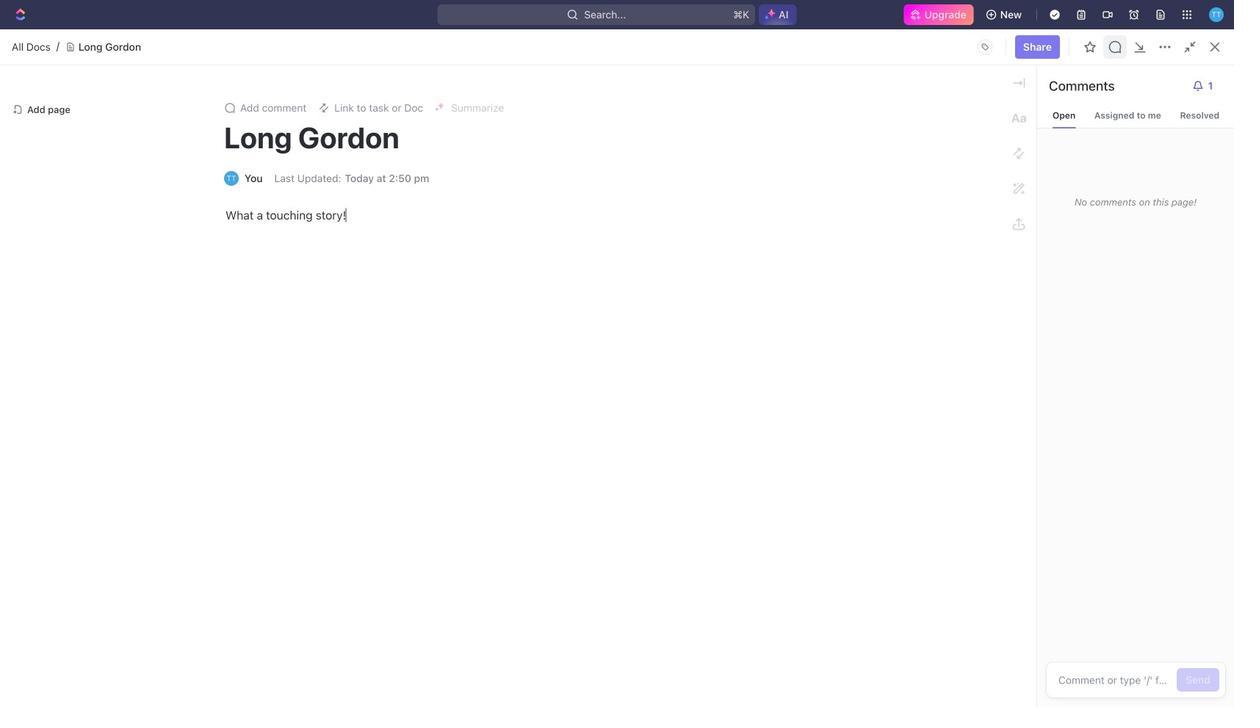 Task type: vqa. For each thing, say whether or not it's contained in the screenshot.
Column Header
yes



Task type: locate. For each thing, give the bounding box(es) containing it.
4 cell from the top
[[938, 370, 1056, 395]]

table
[[223, 270, 1199, 396]]

1 cell from the top
[[938, 293, 1056, 318]]

drumstick bite image
[[1107, 689, 1116, 698]]

2 cell from the top
[[938, 319, 1056, 344]]

3 cell from the top
[[938, 345, 1056, 370]]

cell
[[938, 293, 1056, 318], [938, 319, 1056, 344], [938, 345, 1056, 370], [938, 370, 1056, 395]]

column header
[[938, 270, 1056, 293]]



Task type: describe. For each thing, give the bounding box(es) containing it.
dropdown menu image
[[973, 35, 997, 59]]

sidebar navigation
[[0, 29, 187, 707]]



